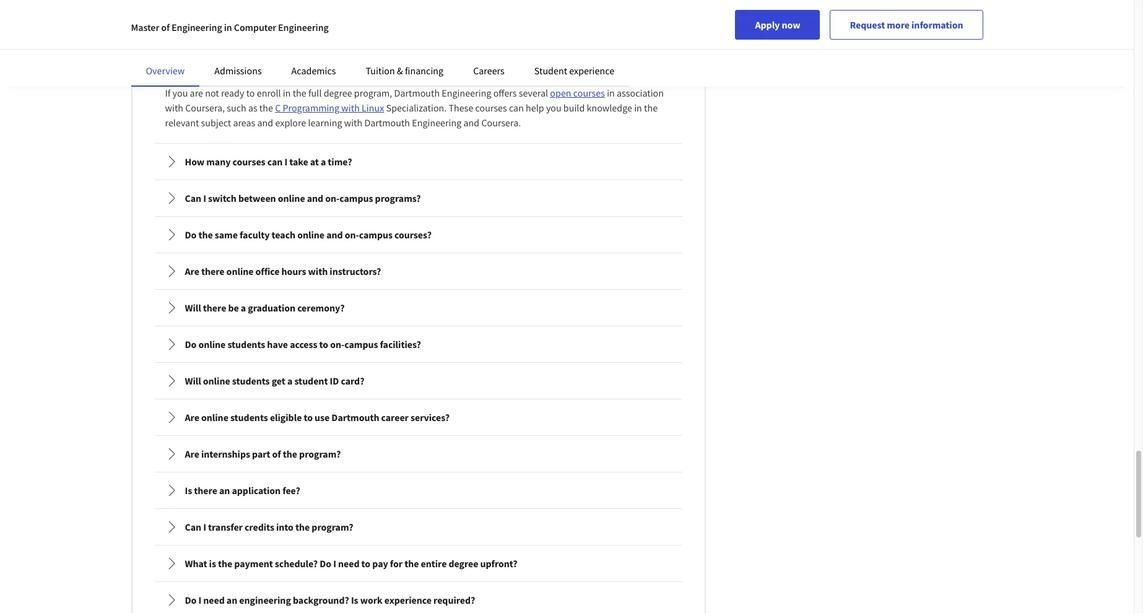 Task type: vqa. For each thing, say whether or not it's contained in the screenshot.
can associated with help
yes



Task type: locate. For each thing, give the bounding box(es) containing it.
in up knowledge on the top
[[607, 87, 615, 99]]

2 vertical spatial of
[[272, 448, 281, 460]]

1 vertical spatial there
[[203, 302, 226, 314]]

0 horizontal spatial full
[[309, 87, 322, 99]]

are internships part of the program?
[[185, 448, 341, 460]]

united
[[300, 23, 328, 35]]

you right if
[[173, 87, 188, 99]]

can inside dropdown button
[[185, 192, 201, 204]]

degree inside dropdown button
[[403, 62, 433, 74]]

with down linux
[[344, 116, 363, 129]]

do i need an engineering background? is work experience required? button
[[155, 583, 682, 613]]

will online students get a student id card?
[[185, 375, 365, 387]]

2 will from the top
[[185, 375, 201, 387]]

are for are there online office hours with instructors?
[[185, 265, 199, 278]]

you down open
[[546, 102, 562, 114]]

ceremony?
[[298, 302, 345, 314]]

are inside are there online office hours with instructors? dropdown button
[[185, 265, 199, 278]]

1 vertical spatial courses
[[476, 102, 507, 114]]

upfront?
[[481, 558, 518, 570]]

can for can i try a course before i apply or enroll in the full degree program?
[[185, 62, 201, 74]]

can left help
[[509, 102, 524, 114]]

in inside dropdown button
[[360, 62, 368, 74]]

students for have
[[228, 338, 265, 351]]

in down "association"
[[635, 102, 642, 114]]

2 vertical spatial dartmouth
[[332, 411, 380, 424]]

i left transfer
[[203, 521, 206, 534]]

1 horizontal spatial courses
[[476, 102, 507, 114]]

can for can i switch between online and on-campus programs?
[[185, 192, 201, 204]]

campus inside do online students have access to on-campus facilities? dropdown button
[[345, 338, 378, 351]]

students left get
[[232, 375, 270, 387]]

0 vertical spatial are
[[185, 265, 199, 278]]

with
[[165, 102, 183, 114], [342, 102, 360, 114], [344, 116, 363, 129], [308, 265, 328, 278]]

academics link
[[292, 64, 336, 77]]

0 vertical spatial campus
[[340, 192, 373, 204]]

payment
[[234, 558, 273, 570]]

on- right "access"
[[330, 338, 345, 351]]

of right part
[[272, 448, 281, 460]]

0 vertical spatial can
[[509, 102, 524, 114]]

0 vertical spatial you
[[173, 87, 188, 99]]

can inside dropdown button
[[267, 156, 283, 168]]

careers
[[474, 64, 505, 77]]

switch
[[208, 192, 237, 204]]

2 horizontal spatial of
[[632, 8, 640, 20]]

there
[[201, 265, 225, 278], [203, 302, 226, 314], [194, 485, 217, 497]]

1 horizontal spatial degree
[[403, 62, 433, 74]]

academics
[[292, 64, 336, 77]]

0 vertical spatial can
[[185, 62, 201, 74]]

i up do i need an engineering background? is work experience required?
[[334, 558, 336, 570]]

0 vertical spatial courses
[[574, 87, 605, 99]]

are there online office hours with instructors?
[[185, 265, 381, 278]]

2 vertical spatial campus
[[345, 338, 378, 351]]

coursera,
[[185, 102, 225, 114]]

and
[[200, 23, 216, 35], [257, 116, 273, 129], [464, 116, 480, 129], [307, 192, 324, 204], [327, 229, 343, 241]]

application
[[232, 485, 281, 497]]

access
[[290, 338, 318, 351]]

0 horizontal spatial need
[[203, 594, 225, 607]]

0 vertical spatial will
[[185, 302, 201, 314]]

1 vertical spatial dartmouth
[[365, 116, 410, 129]]

1 horizontal spatial need
[[338, 558, 360, 570]]

2 can from the top
[[185, 192, 201, 204]]

enroll up 'c'
[[257, 87, 281, 99]]

campus
[[340, 192, 373, 204], [359, 229, 393, 241], [345, 338, 378, 351]]

can left transfer
[[185, 521, 201, 534]]

i left take
[[285, 156, 288, 168]]

of
[[632, 8, 640, 20], [161, 21, 170, 33], [272, 448, 281, 460]]

i inside 'dropdown button'
[[199, 594, 201, 607]]

the right 'into'
[[296, 521, 310, 534]]

specialization. these courses can help you build knowledge in the relevant subject areas and explore learning with dartmouth engineering and coursera.
[[165, 102, 658, 129]]

there left be
[[203, 302, 226, 314]]

there inside dropdown button
[[201, 265, 225, 278]]

on-
[[325, 192, 340, 204], [345, 229, 359, 241], [330, 338, 345, 351]]

courses inside specialization. these courses can help you build knowledge in the relevant subject areas and explore learning with dartmouth engineering and coursera.
[[476, 102, 507, 114]]

in left 1885.
[[474, 23, 482, 35]]

overview link
[[146, 64, 185, 77]]

of right "master"
[[161, 21, 170, 33]]

dartmouth inside specialization. these courses can help you build knowledge in the relevant subject areas and explore learning with dartmouth engineering and coursera.
[[365, 116, 410, 129]]

courses inside dropdown button
[[233, 156, 266, 168]]

1 can from the top
[[185, 62, 201, 74]]

with right hours
[[308, 265, 328, 278]]

enroll
[[333, 62, 358, 74], [257, 87, 281, 99]]

an left engineering
[[227, 594, 237, 607]]

and right schools
[[200, 23, 216, 35]]

overview
[[146, 64, 185, 77]]

1 vertical spatial enroll
[[257, 87, 281, 99]]

1 vertical spatial degree
[[324, 87, 352, 99]]

students left eligible
[[230, 411, 268, 424]]

engineering down specialization.
[[412, 116, 462, 129]]

2 vertical spatial there
[[194, 485, 217, 497]]

can
[[185, 62, 201, 74], [185, 192, 201, 204], [185, 521, 201, 534]]

background?
[[293, 594, 349, 607]]

there for are
[[201, 265, 225, 278]]

online inside dropdown button
[[201, 411, 229, 424]]

in inside in association with coursera, such as the
[[607, 87, 615, 99]]

1885.
[[484, 23, 506, 35]]

do inside 'dropdown button'
[[185, 594, 197, 607]]

c programming with linux link
[[275, 102, 384, 114]]

card?
[[341, 375, 365, 387]]

are inside are internships part of the program? dropdown button
[[185, 448, 199, 460]]

areas
[[233, 116, 256, 129]]

apply
[[756, 19, 780, 31]]

and down as
[[257, 116, 273, 129]]

a right try
[[223, 62, 228, 74]]

can left try
[[185, 62, 201, 74]]

1 horizontal spatial of
[[272, 448, 281, 460]]

1 vertical spatial are
[[185, 411, 199, 424]]

0 vertical spatial on-
[[325, 192, 340, 204]]

will for will online students get a student id card?
[[185, 375, 201, 387]]

in
[[224, 21, 232, 33], [474, 23, 482, 35], [360, 62, 368, 74], [283, 87, 291, 99], [607, 87, 615, 99], [635, 102, 642, 114]]

can i try a course before i apply or enroll in the full degree program? button
[[155, 51, 682, 86]]

0 vertical spatial degree
[[403, 62, 433, 74]]

students left have
[[228, 338, 265, 351]]

are internships part of the program? button
[[155, 437, 682, 472]]

work
[[360, 594, 383, 607]]

degree for pay
[[449, 558, 479, 570]]

subject
[[201, 116, 231, 129]]

these
[[449, 102, 474, 114]]

master of engineering in computer engineering
[[131, 21, 329, 33]]

1 vertical spatial campus
[[359, 229, 393, 241]]

is
[[185, 485, 192, 497], [351, 594, 359, 607]]

are there online office hours with instructors? button
[[155, 254, 682, 289]]

0 horizontal spatial you
[[173, 87, 188, 99]]

graduation
[[248, 302, 296, 314]]

with left linux
[[342, 102, 360, 114]]

pay
[[373, 558, 388, 570]]

0 vertical spatial students
[[228, 338, 265, 351]]

0 horizontal spatial is
[[185, 485, 192, 497]]

1 horizontal spatial full
[[387, 62, 401, 74]]

need left pay
[[338, 558, 360, 570]]

c programming with linux
[[275, 102, 384, 114]]

do
[[185, 229, 197, 241], [185, 338, 197, 351], [320, 558, 332, 570], [185, 594, 197, 607]]

1 will from the top
[[185, 302, 201, 314]]

are for are online students eligible to use dartmouth career services?
[[185, 411, 199, 424]]

are online students eligible to use dartmouth career services?
[[185, 411, 450, 424]]

campus up card?
[[345, 338, 378, 351]]

what
[[185, 558, 207, 570]]

on- for and
[[325, 192, 340, 204]]

1 horizontal spatial enroll
[[333, 62, 358, 74]]

with inside dropdown button
[[308, 265, 328, 278]]

take
[[289, 156, 308, 168]]

a
[[293, 23, 298, 35], [223, 62, 228, 74], [321, 156, 326, 168], [241, 302, 246, 314], [288, 375, 293, 387]]

open
[[550, 87, 572, 99]]

the down "association"
[[644, 102, 658, 114]]

3 are from the top
[[185, 448, 199, 460]]

2 vertical spatial on-
[[330, 338, 345, 351]]

0 horizontal spatial courses
[[233, 156, 266, 168]]

3 can from the top
[[185, 521, 201, 534]]

dartmouth right use
[[332, 411, 380, 424]]

1 vertical spatial you
[[546, 102, 562, 114]]

with down if
[[165, 102, 183, 114]]

1 horizontal spatial is
[[351, 594, 359, 607]]

on- up instructors?
[[345, 229, 359, 241]]

and up instructors?
[[327, 229, 343, 241]]

i inside dropdown button
[[203, 192, 206, 204]]

new
[[526, 8, 544, 20]]

0 vertical spatial full
[[387, 62, 401, 74]]

the left 'c'
[[260, 102, 273, 114]]

courses
[[574, 87, 605, 99], [476, 102, 507, 114], [233, 156, 266, 168]]

1 vertical spatial an
[[227, 594, 237, 607]]

in up program,
[[360, 62, 368, 74]]

apply now button
[[736, 10, 821, 40]]

full
[[387, 62, 401, 74], [309, 87, 322, 99]]

students
[[228, 338, 265, 351], [232, 375, 270, 387], [230, 411, 268, 424]]

services?
[[411, 411, 450, 424]]

can for can i transfer credits into the program?
[[185, 521, 201, 534]]

1 vertical spatial is
[[351, 594, 359, 607]]

c
[[275, 102, 281, 114]]

i left switch
[[203, 192, 206, 204]]

2 are from the top
[[185, 411, 199, 424]]

2 vertical spatial are
[[185, 448, 199, 460]]

do for same
[[185, 229, 197, 241]]

teach
[[272, 229, 296, 241]]

office
[[256, 265, 280, 278]]

0 vertical spatial of
[[632, 8, 640, 20]]

1 horizontal spatial you
[[546, 102, 562, 114]]

i down what
[[199, 594, 201, 607]]

admissions
[[215, 64, 262, 77]]

are inside are online students eligible to use dartmouth career services? dropdown button
[[185, 411, 199, 424]]

program? down the founded
[[435, 62, 476, 74]]

there down same in the top of the page
[[201, 265, 225, 278]]

how
[[185, 156, 205, 168]]

dartmouth up specialization.
[[394, 87, 440, 99]]

1 vertical spatial need
[[203, 594, 225, 607]]

what is the payment schedule? do i need to pay for the entire degree upfront?
[[185, 558, 518, 570]]

dartmouth down linux
[[365, 116, 410, 129]]

degree inside dropdown button
[[449, 558, 479, 570]]

0 horizontal spatial can
[[267, 156, 283, 168]]

the right for
[[405, 558, 419, 570]]

courses right many
[[233, 156, 266, 168]]

learning
[[308, 116, 342, 129]]

on- down time?
[[325, 192, 340, 204]]

2 vertical spatial can
[[185, 521, 201, 534]]

there up transfer
[[194, 485, 217, 497]]

are
[[185, 265, 199, 278], [185, 411, 199, 424], [185, 448, 199, 460]]

1 vertical spatial will
[[185, 375, 201, 387]]

and down at
[[307, 192, 324, 204]]

0 vertical spatial enroll
[[333, 62, 358, 74]]

in inside specialization. these courses can help you build knowledge in the relevant subject areas and explore learning with dartmouth engineering and coursera.
[[635, 102, 642, 114]]

dartmouth
[[394, 87, 440, 99], [365, 116, 410, 129], [332, 411, 380, 424]]

0 horizontal spatial experience
[[385, 594, 432, 607]]

0 vertical spatial there
[[201, 265, 225, 278]]

program? up what is the payment schedule? do i need to pay for the entire degree upfront?
[[312, 521, 354, 534]]

0 horizontal spatial degree
[[324, 87, 352, 99]]

1 vertical spatial experience
[[385, 594, 432, 607]]

0 vertical spatial is
[[185, 485, 192, 497]]

enroll right or
[[333, 62, 358, 74]]

i left apply
[[291, 62, 293, 74]]

courses for time?
[[233, 156, 266, 168]]

courses up coursera.
[[476, 102, 507, 114]]

need
[[338, 558, 360, 570], [203, 594, 225, 607]]

full inside dropdown button
[[387, 62, 401, 74]]

use
[[315, 411, 330, 424]]

1 vertical spatial of
[[161, 21, 170, 33]]

0 vertical spatial experience
[[570, 64, 615, 77]]

need down is
[[203, 594, 225, 607]]

of inside new england association of schools and colleges
[[632, 8, 640, 20]]

campus inside can i switch between online and on-campus programs? dropdown button
[[340, 192, 373, 204]]

0 vertical spatial program?
[[435, 62, 476, 74]]

id
[[330, 375, 339, 387]]

online
[[278, 192, 305, 204], [298, 229, 325, 241], [227, 265, 254, 278], [199, 338, 226, 351], [203, 375, 230, 387], [201, 411, 229, 424]]

2 horizontal spatial courses
[[574, 87, 605, 99]]

1 vertical spatial full
[[309, 87, 322, 99]]

1 are from the top
[[185, 265, 199, 278]]

2 vertical spatial program?
[[312, 521, 354, 534]]

campus inside do the same faculty teach online and on-campus courses? dropdown button
[[359, 229, 393, 241]]

students inside dropdown button
[[230, 411, 268, 424]]

of for new england association of schools and colleges
[[632, 8, 640, 20]]

there for will
[[203, 302, 226, 314]]

0 vertical spatial need
[[338, 558, 360, 570]]

can left take
[[267, 156, 283, 168]]

1 vertical spatial can
[[267, 156, 283, 168]]

campus down time?
[[340, 192, 373, 204]]

1 vertical spatial program?
[[299, 448, 341, 460]]

information
[[912, 19, 964, 31]]

program? down use
[[299, 448, 341, 460]]

courses up build
[[574, 87, 605, 99]]

1 vertical spatial can
[[185, 192, 201, 204]]

2 vertical spatial degree
[[449, 558, 479, 570]]

student
[[295, 375, 328, 387]]

of inside dropdown button
[[272, 448, 281, 460]]

2 vertical spatial courses
[[233, 156, 266, 168]]

can inside specialization. these courses can help you build knowledge in the relevant subject areas and explore learning with dartmouth engineering and coursera.
[[509, 102, 524, 114]]

is there an application fee?
[[185, 485, 300, 497]]

can i switch between online and on-campus programs?
[[185, 192, 421, 204]]

accreditor
[[393, 23, 435, 35]]

&
[[397, 64, 403, 77]]

in down before
[[283, 87, 291, 99]]

the left & on the top
[[370, 62, 385, 74]]

can left switch
[[185, 192, 201, 204]]

and inside dropdown button
[[307, 192, 324, 204]]

an left 'application'
[[219, 485, 230, 497]]

is there an application fee? button
[[155, 473, 682, 508]]

programs?
[[375, 192, 421, 204]]

of right the association
[[632, 8, 640, 20]]

on- inside dropdown button
[[325, 192, 340, 204]]

of for are internships part of the program?
[[272, 448, 281, 460]]

1 vertical spatial students
[[232, 375, 270, 387]]

be
[[228, 302, 239, 314]]

engineering up try
[[172, 21, 222, 33]]

0 vertical spatial an
[[219, 485, 230, 497]]

is inside 'dropdown button'
[[351, 594, 359, 607]]

experience right work
[[385, 594, 432, 607]]

engineering
[[172, 21, 222, 33], [278, 21, 329, 33], [442, 87, 492, 99], [412, 116, 462, 129]]

on- for to
[[330, 338, 345, 351]]

i left try
[[203, 62, 206, 74]]

campus left courses?
[[359, 229, 393, 241]]

to right "access"
[[319, 338, 328, 351]]

the inside in association with coursera, such as the
[[260, 102, 273, 114]]

2 vertical spatial students
[[230, 411, 268, 424]]

facilities?
[[380, 338, 421, 351]]

and inside dropdown button
[[327, 229, 343, 241]]

experience inside 'dropdown button'
[[385, 594, 432, 607]]

1 horizontal spatial can
[[509, 102, 524, 114]]

experience up open courses link
[[570, 64, 615, 77]]

2 horizontal spatial degree
[[449, 558, 479, 570]]



Task type: describe. For each thing, give the bounding box(es) containing it.
tuition
[[366, 64, 395, 77]]

campus for programs?
[[340, 192, 373, 204]]

specialization.
[[386, 102, 447, 114]]

engineering inside specialization. these courses can help you build knowledge in the relevant subject areas and explore learning with dartmouth engineering and coursera.
[[412, 116, 462, 129]]

are for are internships part of the program?
[[185, 448, 199, 460]]

0 vertical spatial dartmouth
[[394, 87, 440, 99]]

more
[[888, 19, 910, 31]]

in left computer
[[224, 21, 232, 33]]

can for help
[[509, 102, 524, 114]]

student experience
[[535, 64, 615, 77]]

if you are not ready to enroll in the full degree program, dartmouth engineering offers several open courses
[[165, 87, 605, 99]]

0 horizontal spatial enroll
[[257, 87, 281, 99]]

a right get
[[288, 375, 293, 387]]

can i try a course before i apply or enroll in the full degree program?
[[185, 62, 476, 74]]

tuition & financing link
[[366, 64, 444, 77]]

schedule?
[[275, 558, 318, 570]]

the left same in the top of the page
[[199, 229, 213, 241]]

courses for in
[[476, 102, 507, 114]]

knowledge
[[587, 102, 633, 114]]

course
[[230, 62, 259, 74]]

new england association of schools and colleges link
[[165, 8, 640, 35]]

will online students get a student id card? button
[[155, 364, 682, 398]]

credits
[[245, 521, 274, 534]]

do the same faculty teach online and on-campus courses? button
[[155, 218, 682, 252]]

fee?
[[283, 485, 300, 497]]

do online students have access to on-campus facilities?
[[185, 338, 421, 351]]

do online students have access to on-campus facilities? button
[[155, 327, 682, 362]]

degree for enroll
[[403, 62, 433, 74]]

with inside in association with coursera, such as the
[[165, 102, 183, 114]]

admissions link
[[215, 64, 262, 77]]

dartmouth inside dropdown button
[[332, 411, 380, 424]]

financing
[[405, 64, 444, 77]]

can i switch between online and on-campus programs? button
[[155, 181, 682, 216]]

request more information button
[[831, 10, 984, 40]]

a left united
[[293, 23, 298, 35]]

can i transfer credits into the program?
[[185, 521, 354, 534]]

such
[[227, 102, 246, 114]]

are online students eligible to use dartmouth career services? button
[[155, 400, 682, 435]]

time?
[[328, 156, 352, 168]]

a right be
[[241, 302, 246, 314]]

you inside specialization. these courses can help you build knowledge in the relevant subject areas and explore learning with dartmouth engineering and coursera.
[[546, 102, 562, 114]]

a right at
[[321, 156, 326, 168]]

the right part
[[283, 448, 297, 460]]

at
[[310, 156, 319, 168]]

several
[[519, 87, 548, 99]]

have
[[267, 338, 288, 351]]

many
[[207, 156, 231, 168]]

will for will there be a graduation ceremony?
[[185, 302, 201, 314]]

need inside dropdown button
[[338, 558, 360, 570]]

computer
[[234, 21, 276, 33]]

student
[[535, 64, 568, 77]]

coursera.
[[482, 116, 521, 129]]

an inside 'dropdown button'
[[227, 594, 237, 607]]

1 horizontal spatial experience
[[570, 64, 615, 77]]

new england association of schools and colleges
[[165, 8, 640, 35]]

now
[[782, 19, 801, 31]]

to inside dropdown button
[[319, 338, 328, 351]]

i inside dropdown button
[[334, 558, 336, 570]]

programming
[[283, 102, 340, 114]]

students for eligible
[[230, 411, 268, 424]]

can for i
[[267, 156, 283, 168]]

eligible
[[270, 411, 302, 424]]

same
[[215, 229, 238, 241]]

career
[[381, 411, 409, 424]]

between
[[238, 192, 276, 204]]

request
[[850, 19, 886, 31]]

into
[[276, 521, 294, 534]]

to up as
[[246, 87, 255, 99]]

in association with coursera, such as the
[[165, 87, 664, 114]]

will there be a graduation ceremony?
[[185, 302, 345, 314]]

required?
[[434, 594, 476, 607]]

linux
[[362, 102, 384, 114]]

relevant
[[165, 116, 199, 129]]

campus for facilities?
[[345, 338, 378, 351]]

engineering up "these"
[[442, 87, 492, 99]]

help
[[526, 102, 544, 114]]

an inside dropdown button
[[219, 485, 230, 497]]

how many courses can i take at a time? button
[[155, 144, 682, 179]]

need inside 'dropdown button'
[[203, 594, 225, 607]]

the right is
[[218, 558, 233, 570]]

colleges
[[218, 23, 253, 35]]

enroll inside dropdown button
[[333, 62, 358, 74]]

engineering left states
[[278, 21, 329, 33]]

build
[[564, 102, 585, 114]]

how many courses can i take at a time?
[[185, 156, 352, 168]]

1 vertical spatial on-
[[345, 229, 359, 241]]

(neasc), a united states regional accreditor founded in 1885.
[[253, 23, 506, 35]]

what is the payment schedule? do i need to pay for the entire degree upfront? button
[[155, 547, 682, 581]]

do for students
[[185, 338, 197, 351]]

ready
[[221, 87, 244, 99]]

transfer
[[208, 521, 243, 534]]

try
[[208, 62, 221, 74]]

there for is
[[194, 485, 217, 497]]

0 horizontal spatial of
[[161, 21, 170, 33]]

for
[[390, 558, 403, 570]]

and down "these"
[[464, 116, 480, 129]]

careers link
[[474, 64, 505, 77]]

are
[[190, 87, 203, 99]]

england
[[546, 8, 581, 20]]

master
[[131, 21, 159, 33]]

can i transfer credits into the program? button
[[155, 510, 682, 545]]

get
[[272, 375, 286, 387]]

faculty
[[240, 229, 270, 241]]

do for need
[[185, 594, 197, 607]]

students for get
[[232, 375, 270, 387]]

to left pay
[[362, 558, 371, 570]]

instructors?
[[330, 265, 381, 278]]

explore
[[275, 116, 306, 129]]

do inside dropdown button
[[320, 558, 332, 570]]

not
[[205, 87, 219, 99]]

the up programming
[[293, 87, 307, 99]]

the inside specialization. these courses can help you build knowledge in the relevant subject areas and explore learning with dartmouth engineering and coursera.
[[644, 102, 658, 114]]

courses?
[[395, 229, 432, 241]]

part
[[252, 448, 271, 460]]

with inside specialization. these courses can help you build knowledge in the relevant subject areas and explore learning with dartmouth engineering and coursera.
[[344, 116, 363, 129]]

request more information
[[850, 19, 964, 31]]

if
[[165, 87, 171, 99]]

hours
[[282, 265, 306, 278]]

to left use
[[304, 411, 313, 424]]

as
[[248, 102, 258, 114]]

entire
[[421, 558, 447, 570]]

and inside new england association of schools and colleges
[[200, 23, 216, 35]]

is inside dropdown button
[[185, 485, 192, 497]]

internships
[[201, 448, 250, 460]]

association
[[617, 87, 664, 99]]



